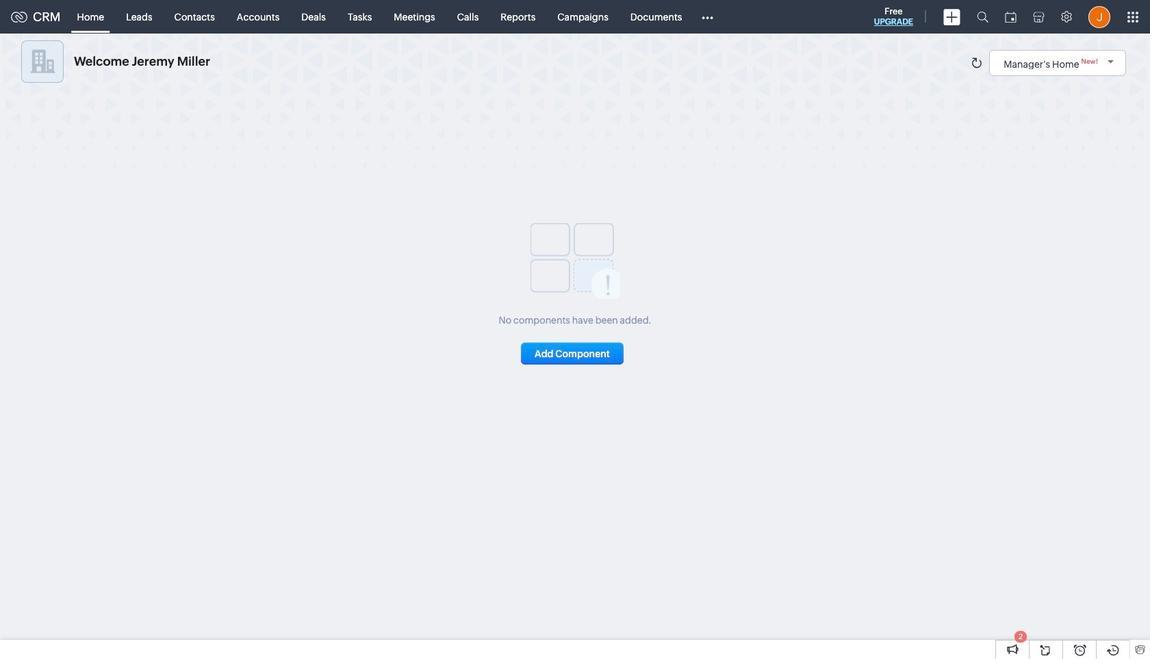 Task type: vqa. For each thing, say whether or not it's contained in the screenshot.
Calendar image
yes



Task type: locate. For each thing, give the bounding box(es) containing it.
profile element
[[1081, 0, 1119, 33]]

profile image
[[1089, 6, 1111, 28]]

Other Modules field
[[694, 6, 723, 28]]



Task type: describe. For each thing, give the bounding box(es) containing it.
calendar image
[[1006, 11, 1017, 22]]

create menu image
[[944, 9, 961, 25]]

create menu element
[[936, 0, 969, 33]]

search element
[[969, 0, 997, 34]]

logo image
[[11, 11, 27, 22]]

search image
[[977, 11, 989, 23]]



